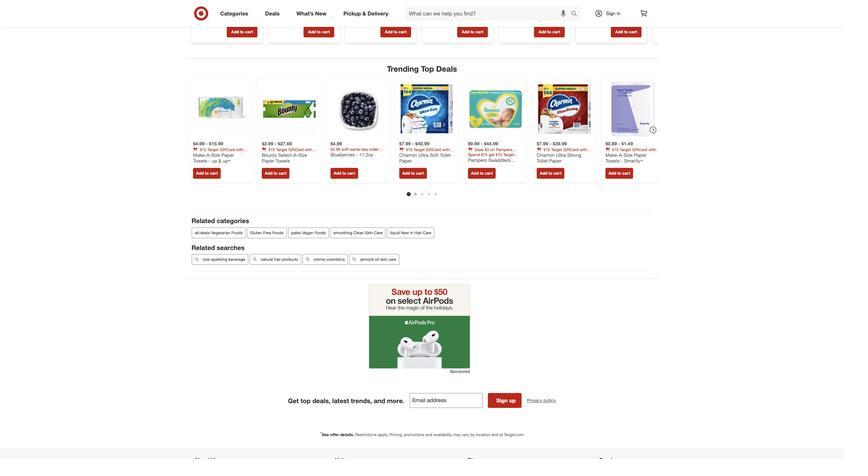 Task type: locate. For each thing, give the bounding box(es) containing it.
a- down $0.89 - $1.49
[[619, 152, 624, 158]]

3 $50 from the left
[[605, 152, 612, 157]]

towels inside make-a-size paper towels - up & up™
[[193, 158, 207, 164]]

$14.49
[[374, 7, 393, 15]]

- for $99.00 - $99.95 reg $129.99
[[220, 8, 222, 16]]

$15.00 inside '$10.50 $15.00 sale'
[[590, 16, 602, 21]]

care right hair
[[423, 230, 431, 235]]

skin
[[365, 230, 373, 235]]

2 $15 from the left
[[543, 147, 550, 152]]

1 vertical spatial $9.99
[[468, 141, 479, 147]]

purchase
[[221, 152, 238, 157], [565, 152, 581, 157], [633, 152, 650, 157]]

1 horizontal spatial $10.50
[[583, 8, 602, 15]]

a- right bounty
[[293, 152, 298, 158]]

1 vertical spatial related
[[192, 244, 215, 252]]

related categories
[[192, 217, 249, 225]]

$9.99
[[352, 7, 368, 15], [468, 141, 479, 147]]

- up the items
[[370, 7, 372, 15]]

2 giftcard from the left
[[563, 147, 579, 152]]

$50 for make-a-size paper towels - smartly™
[[605, 152, 612, 157]]

vegetarian
[[211, 230, 230, 235]]

giftcard up the up™
[[219, 147, 235, 152]]

0 horizontal spatial foods
[[231, 230, 243, 235]]

0 vertical spatial &
[[362, 10, 366, 17]]

$39.99
[[301, 8, 320, 16], [553, 141, 567, 147]]

towels inside make-a-size paper towels - smartly™
[[605, 158, 620, 164]]

purchase up the up™
[[221, 152, 238, 157]]

make-a-size paper towels - smartly™ image
[[605, 82, 661, 137], [605, 82, 661, 137]]

size for $0.89 - $1.49
[[624, 152, 633, 158]]

1 vertical spatial sign
[[496, 398, 508, 405]]

3 purchase from the left
[[633, 152, 650, 157]]

giftcard for $4.99 - $15.99
[[219, 147, 235, 152]]

and left the at
[[492, 433, 498, 438]]

0 vertical spatial related
[[192, 217, 215, 225]]

sign in
[[606, 10, 621, 16]]

location
[[476, 433, 490, 438]]

2 horizontal spatial $15
[[612, 147, 619, 152]]

0 horizontal spatial new
[[315, 10, 327, 17]]

$15.00
[[513, 15, 525, 20], [590, 16, 602, 21]]

$15 down $4.99 - $15.99
[[200, 147, 206, 152]]

smoothing clean skin care link
[[330, 228, 386, 238]]

paper up the up™
[[221, 152, 234, 158]]

size right select-
[[298, 152, 307, 158]]

0 horizontal spatial $39.99
[[301, 8, 320, 16]]

2 charmin from the left
[[537, 152, 555, 158]]

natural
[[261, 257, 273, 262]]

and left the 'more.'
[[374, 397, 385, 405]]

reg for $10.50
[[506, 15, 512, 20]]

2 horizontal spatial size
[[624, 152, 633, 158]]

size up smartly™
[[624, 152, 633, 158]]

care down $7.99 - $39.99
[[556, 152, 564, 157]]

deals right top at the top
[[436, 64, 457, 73]]

1 horizontal spatial $15.00
[[590, 16, 602, 21]]

reg inside $10.50 reg $15.00 sale
[[506, 15, 512, 20]]

0 horizontal spatial a-
[[206, 152, 211, 158]]

0 horizontal spatial up
[[212, 158, 217, 164]]

1 $15 target giftcard with $50 home care purchase from the left
[[193, 147, 243, 157]]

reg for $7.00
[[429, 16, 435, 21]]

0 horizontal spatial with
[[236, 147, 243, 152]]

- left $15.99
[[206, 141, 208, 147]]

2 horizontal spatial sale
[[603, 16, 611, 21]]

$10.50 reg $15.00 sale
[[506, 7, 534, 20]]

2 $10.50 from the left
[[583, 8, 602, 15]]

1 vertical spatial deals
[[436, 64, 457, 73]]

- for blueberries - 11.2oz
[[356, 152, 358, 158]]

$50 down $4.99 - $15.99
[[193, 152, 199, 157]]

1 giftcard from the left
[[219, 147, 235, 152]]

1 horizontal spatial size
[[298, 152, 307, 158]]

gluten
[[250, 230, 262, 235]]

2 ultra from the left
[[556, 152, 566, 158]]

sponsored
[[450, 369, 470, 375]]

0 horizontal spatial size
[[211, 152, 220, 158]]

- for $4.99 - $15.99
[[206, 141, 208, 147]]

$15 for $4.99
[[200, 147, 206, 152]]

ultra inside charmin ultra strong toilet paper
[[556, 152, 566, 158]]

foods down categories at the left
[[231, 230, 243, 235]]

- for $3.99 - $27.69
[[274, 141, 276, 147]]

new right the liquid
[[401, 230, 409, 235]]

- left smartly™
[[621, 158, 623, 164]]

1 horizontal spatial sale
[[526, 15, 534, 20]]

0 horizontal spatial $7.99
[[399, 141, 411, 147]]

charmin down $7.99 - $39.99
[[537, 152, 555, 158]]

2 horizontal spatial purchase
[[633, 152, 650, 157]]

related for related searches
[[192, 244, 215, 252]]

and left availability
[[426, 433, 432, 438]]

home down $4.99 - $15.99
[[201, 152, 211, 157]]

$10.50 inside $10.50 reg $15.00 sale
[[506, 7, 525, 15]]

up left the up™
[[212, 158, 217, 164]]

- up $129.99
[[220, 8, 222, 16]]

care for $1.49
[[624, 152, 632, 157]]

$15 target giftcard with $50 home care purchase down $7.99 - $39.99
[[537, 147, 587, 157]]

towels down $0.89
[[605, 158, 620, 164]]

2 towels from the left
[[276, 158, 290, 164]]

charmin ultra strong toilet paper image
[[537, 82, 592, 137], [537, 82, 592, 137]]

0 vertical spatial $9.99
[[352, 7, 368, 15]]

2 horizontal spatial foods
[[314, 230, 326, 235]]

1 horizontal spatial $15
[[543, 147, 550, 152]]

$7.99
[[399, 141, 411, 147], [537, 141, 548, 147]]

$10.50 $15.00 sale
[[583, 8, 611, 21]]

- for $9.99 - $44.99
[[481, 141, 483, 147]]

vary
[[462, 433, 469, 438]]

0 horizontal spatial care
[[374, 230, 382, 235]]

$50 down $0.89
[[605, 152, 612, 157]]

2 a- from the left
[[293, 152, 298, 158]]

- left $40.99
[[412, 141, 414, 147]]

sale for $10.50
[[526, 15, 534, 20]]

1 care from the left
[[374, 230, 382, 235]]

1 horizontal spatial make-
[[605, 152, 619, 158]]

care
[[374, 230, 382, 235], [423, 230, 431, 235]]

3 home from the left
[[613, 152, 623, 157]]

1 vertical spatial new
[[401, 230, 409, 235]]

care for $15.99
[[212, 152, 220, 157]]

- inside make-a-size paper towels - up & up™
[[208, 158, 210, 164]]

&
[[362, 10, 366, 17], [218, 158, 221, 164]]

1 home from the left
[[201, 152, 211, 157]]

2 with from the left
[[580, 147, 587, 152]]

1 with from the left
[[236, 147, 243, 152]]

2 make- from the left
[[605, 152, 619, 158]]

foods right vegan
[[314, 230, 326, 235]]

paper inside charmin ultra strong toilet paper
[[549, 158, 562, 164]]

a- inside make-a-size paper towels - up & up™
[[206, 152, 211, 158]]

toilet right soft
[[440, 152, 451, 158]]

What can we help you find? suggestions appear below search field
[[405, 6, 573, 21]]

1 horizontal spatial $39.99
[[553, 141, 567, 147]]

paper for charmin ultra strong toilet paper
[[549, 158, 562, 164]]

charmin for charmin ultra strong toilet paper
[[537, 152, 555, 158]]

3 foods from the left
[[314, 230, 326, 235]]

sale inside $10.50 reg $15.00 sale
[[526, 15, 534, 20]]

pickup
[[343, 10, 361, 17]]

3 giftcard from the left
[[632, 147, 647, 152]]

make- inside make-a-size paper towels - smartly™
[[605, 152, 619, 158]]

1 horizontal spatial charmin
[[537, 152, 555, 158]]

target down $1.49
[[620, 147, 631, 152]]

0 horizontal spatial $10.50
[[506, 7, 525, 15]]

toilet
[[440, 152, 451, 158], [537, 158, 548, 164]]

$9.99 up 'select'
[[352, 7, 368, 15]]

home for $7.99
[[544, 152, 555, 157]]

gluten free foods link
[[247, 228, 287, 238]]

1 purchase from the left
[[221, 152, 238, 157]]

0 horizontal spatial $15
[[200, 147, 206, 152]]

1 towels from the left
[[193, 158, 207, 164]]

oil
[[375, 257, 379, 262]]

None text field
[[410, 394, 483, 409]]

paper inside 'charmin ultra soft toilet paper'
[[399, 158, 412, 164]]

creme
[[314, 257, 325, 262]]

$15 down $7.99 - $39.99
[[543, 147, 550, 152]]

ultra inside 'charmin ultra soft toilet paper'
[[418, 152, 428, 158]]

2 purchase from the left
[[565, 152, 581, 157]]

target down $15.99
[[207, 147, 218, 152]]

make-
[[193, 152, 206, 158], [605, 152, 619, 158]]

home for $4.99
[[201, 152, 211, 157]]

$20.00
[[276, 8, 295, 16]]

blueberries - 11.2oz
[[330, 152, 373, 158]]

make- for make-a-size paper towels - up & up™
[[193, 152, 206, 158]]

1 make- from the left
[[193, 152, 206, 158]]

a-
[[206, 152, 211, 158], [293, 152, 298, 158], [619, 152, 624, 158]]

1 horizontal spatial purchase
[[565, 152, 581, 157]]

charmin inside 'charmin ultra soft toilet paper'
[[399, 152, 417, 158]]

items
[[365, 15, 375, 20]]

2 target from the left
[[551, 147, 562, 152]]

blueberries - 11.2oz image
[[330, 82, 386, 137], [330, 82, 386, 137]]

3 with from the left
[[648, 147, 656, 152]]

related up izze
[[192, 244, 215, 252]]

$39.99 for $20.00 - $39.99
[[301, 8, 320, 16]]

toilet down $7.99 - $39.99
[[537, 158, 548, 164]]

1 horizontal spatial sign
[[606, 10, 616, 16]]

up inside make-a-size paper towels - up & up™
[[212, 158, 217, 164]]

1 horizontal spatial deals
[[436, 64, 457, 73]]

make- down $0.89
[[605, 152, 619, 158]]

$7.99 left $40.99
[[399, 141, 411, 147]]

$15.99
[[209, 141, 223, 147]]

1 related from the top
[[192, 217, 215, 225]]

- for $0.89 - $1.49
[[618, 141, 620, 147]]

$10.50 for $10.50 reg $15.00 sale
[[506, 7, 525, 15]]

2 $4.99 from the left
[[330, 141, 342, 147]]

care up smartly™
[[624, 152, 632, 157]]

0 vertical spatial $39.99
[[301, 8, 320, 16]]

0 vertical spatial in
[[617, 10, 621, 16]]

towels
[[193, 158, 207, 164], [276, 158, 290, 164], [605, 158, 620, 164]]

1 horizontal spatial toilet
[[537, 158, 548, 164]]

ultra left soft
[[418, 152, 428, 158]]

$40.99
[[415, 141, 429, 147]]

- up charmin ultra strong toilet paper
[[549, 141, 551, 147]]

size inside make-a-size paper towels - smartly™
[[624, 152, 633, 158]]

1 charmin from the left
[[399, 152, 417, 158]]

3 towels from the left
[[605, 158, 620, 164]]

by
[[471, 433, 475, 438]]

bounty select-a-size paper towels
[[262, 152, 307, 164]]

$4.99 for $4.99
[[330, 141, 342, 147]]

sale
[[526, 15, 534, 20], [449, 16, 457, 21], [603, 16, 611, 21]]

0 horizontal spatial toilet
[[440, 152, 451, 158]]

toilet for charmin ultra strong toilet paper
[[537, 158, 548, 164]]

target for $15.99
[[207, 147, 218, 152]]

0 vertical spatial up
[[212, 158, 217, 164]]

0 horizontal spatial &
[[218, 158, 221, 164]]

in left hair
[[410, 230, 413, 235]]

0 horizontal spatial giftcard
[[219, 147, 235, 152]]

$4.99 for $4.99 - $15.99
[[193, 141, 204, 147]]

$15 down $0.89 - $1.49
[[612, 147, 619, 152]]

free
[[263, 230, 271, 235]]

1 $4.99 from the left
[[193, 141, 204, 147]]

get
[[288, 397, 299, 405]]

giftcard for $0.89 - $1.49
[[632, 147, 647, 152]]

0 horizontal spatial $15 target giftcard with $50 home care purchase
[[193, 147, 243, 157]]

sale inside $7.00 reg $10.00 sale
[[449, 16, 457, 21]]

2 horizontal spatial home
[[613, 152, 623, 157]]

0 horizontal spatial ultra
[[418, 152, 428, 158]]

make- for make-a-size paper towels - smartly™
[[605, 152, 619, 158]]

a- inside bounty select-a-size paper towels
[[293, 152, 298, 158]]

to
[[240, 30, 244, 35], [317, 30, 321, 35], [394, 30, 397, 35], [470, 30, 474, 35], [547, 30, 551, 35], [624, 30, 628, 35], [205, 171, 209, 176], [274, 171, 277, 176], [342, 171, 346, 176], [411, 171, 415, 176], [480, 171, 484, 176], [549, 171, 552, 176], [617, 171, 621, 176]]

1 foods from the left
[[231, 230, 243, 235]]

may
[[453, 433, 461, 438]]

1 a- from the left
[[206, 152, 211, 158]]

sparkling
[[211, 257, 227, 262]]

1 $10.50 from the left
[[506, 7, 525, 15]]

$15 target giftcard with $50 home care purchase down $15.99
[[193, 147, 243, 157]]

search button
[[568, 6, 584, 22]]

make-a-size paper towels - up & up™ image
[[193, 82, 248, 137], [193, 82, 248, 137]]

$9.99 inside $9.99 - $14.49 select items on sale
[[352, 7, 368, 15]]

add
[[231, 30, 239, 35], [308, 30, 316, 35], [385, 30, 392, 35], [462, 30, 469, 35], [538, 30, 546, 35], [615, 30, 623, 35], [196, 171, 204, 176], [265, 171, 272, 176], [333, 171, 341, 176], [402, 171, 410, 176], [471, 171, 479, 176], [540, 171, 547, 176], [608, 171, 616, 176]]

ultra left strong
[[556, 152, 566, 158]]

new for liquid
[[401, 230, 409, 235]]

purchase down $7.99 - $39.99
[[565, 152, 581, 157]]

1 target from the left
[[207, 147, 218, 152]]

select
[[352, 15, 364, 20]]

1 horizontal spatial in
[[617, 10, 621, 16]]

1 vertical spatial in
[[410, 230, 413, 235]]

1 ultra from the left
[[418, 152, 428, 158]]

target down $7.99 - $39.99
[[551, 147, 562, 152]]

$10.50
[[506, 7, 525, 15], [583, 8, 602, 15]]

0 horizontal spatial $9.99
[[352, 7, 368, 15]]

giftcard down $7.99 - $39.99
[[563, 147, 579, 152]]

1 horizontal spatial $9.99
[[468, 141, 479, 147]]

1 $15 from the left
[[200, 147, 206, 152]]

towels for make-a-size paper towels - smartly™
[[605, 158, 620, 164]]

- inside $9.99 - $14.49 select items on sale
[[370, 7, 372, 15]]

add to cart
[[231, 30, 253, 35], [308, 30, 330, 35], [385, 30, 406, 35], [462, 30, 483, 35], [538, 30, 560, 35], [615, 30, 637, 35], [196, 171, 218, 176], [265, 171, 286, 176], [333, 171, 355, 176], [402, 171, 424, 176], [471, 171, 493, 176], [540, 171, 561, 176], [608, 171, 630, 176]]

0 horizontal spatial reg
[[199, 16, 205, 21]]

1 horizontal spatial with
[[580, 147, 587, 152]]

up left privacy
[[509, 398, 516, 405]]

purchase up smartly™
[[633, 152, 650, 157]]

3 size from the left
[[624, 152, 633, 158]]

categories link
[[215, 6, 257, 21]]

towels inside bounty select-a-size paper towels
[[276, 158, 290, 164]]

2 $50 from the left
[[537, 152, 543, 157]]

size inside make-a-size paper towels - up & up™
[[211, 152, 220, 158]]

sign
[[606, 10, 616, 16], [496, 398, 508, 405]]

related up "deals"
[[192, 217, 215, 225]]

1 $50 from the left
[[193, 152, 199, 157]]

$7.99 up charmin ultra strong toilet paper
[[537, 141, 548, 147]]

pampers swaddlers active baby diapers - (select size and count) image
[[468, 82, 523, 137], [468, 82, 523, 137]]

0 horizontal spatial sale
[[449, 16, 457, 21]]

bounty select-a-size paper towels image
[[262, 82, 317, 137], [262, 82, 317, 137]]

top
[[421, 64, 434, 73]]

$15 target giftcard with $50 home care purchase down $1.49
[[605, 147, 656, 157]]

- inside make-a-size paper towels - smartly™
[[621, 158, 623, 164]]

0 horizontal spatial $15.00
[[513, 15, 525, 20]]

1 $7.99 from the left
[[399, 141, 411, 147]]

paper down "$7.99 - $40.99"
[[399, 158, 412, 164]]

$10.50 inside '$10.50 $15.00 sale'
[[583, 8, 602, 15]]

home down $0.89 - $1.49
[[613, 152, 623, 157]]

3 $15 target giftcard with $50 home care purchase from the left
[[605, 147, 656, 157]]

2 horizontal spatial $50
[[605, 152, 612, 157]]

$4.99
[[193, 141, 204, 147], [330, 141, 342, 147]]

- inside the $99.00 - $99.95 reg $129.99
[[220, 8, 222, 16]]

$7.99 for $7.99 - $40.99
[[399, 141, 411, 147]]

foods right "free"
[[272, 230, 283, 235]]

- inside "$9.99 - $44.99" link
[[481, 141, 483, 147]]

a- down $4.99 - $15.99
[[206, 152, 211, 158]]

paper for charmin ultra soft toilet paper
[[399, 158, 412, 164]]

pricing,
[[389, 433, 403, 438]]

- left 11.2oz
[[356, 152, 358, 158]]

in inside sign in link
[[617, 10, 621, 16]]

- left $44.99
[[481, 141, 483, 147]]

$50 down $7.99 - $39.99
[[537, 152, 543, 157]]

2 $15 target giftcard with $50 home care purchase from the left
[[537, 147, 587, 157]]

1 horizontal spatial a-
[[293, 152, 298, 158]]

care down $15.99
[[212, 152, 220, 157]]

paper down $7.99 - $39.99
[[549, 158, 562, 164]]

ultra for soft
[[418, 152, 428, 158]]

1 horizontal spatial new
[[401, 230, 409, 235]]

- right $3.99
[[274, 141, 276, 147]]

11.2oz
[[359, 152, 373, 158]]

charmin ultra soft toilet paper image
[[399, 82, 454, 137], [399, 82, 454, 137]]

0 horizontal spatial in
[[410, 230, 413, 235]]

$15 target giftcard with $50 home care purchase for $15.99
[[193, 147, 243, 157]]

in inside liquid new in hair care link
[[410, 230, 413, 235]]

reg inside $7.00 reg $10.00 sale
[[429, 16, 435, 21]]

charmin ultra soft toilet paper
[[399, 152, 451, 164]]

$4.99 left $15.99
[[193, 141, 204, 147]]

$9.99 - $14.49 select items on sale
[[352, 7, 393, 20]]

up™
[[223, 158, 230, 164]]

$39.99 right $20.00
[[301, 8, 320, 16]]

make- inside make-a-size paper towels - up & up™
[[193, 152, 206, 158]]

paper up smartly™
[[634, 152, 646, 158]]

care right skin
[[374, 230, 382, 235]]

home
[[201, 152, 211, 157], [544, 152, 555, 157], [613, 152, 623, 157]]

liquid new in hair care link
[[387, 228, 434, 238]]

2 horizontal spatial and
[[492, 433, 498, 438]]

$39.99 for $7.99 - $39.99
[[553, 141, 567, 147]]

target
[[207, 147, 218, 152], [551, 147, 562, 152], [620, 147, 631, 152]]

3 $15 from the left
[[612, 147, 619, 152]]

0 vertical spatial sign
[[606, 10, 616, 16]]

1 horizontal spatial towels
[[276, 158, 290, 164]]

3 a- from the left
[[619, 152, 624, 158]]

1 vertical spatial &
[[218, 158, 221, 164]]

$9.99 left $44.99
[[468, 141, 479, 147]]

$15 target giftcard with $50 home care purchase for $1.49
[[605, 147, 656, 157]]

$4.99 up blueberries at top
[[330, 141, 342, 147]]

$39.99 up charmin ultra strong toilet paper
[[553, 141, 567, 147]]

0 horizontal spatial charmin
[[399, 152, 417, 158]]

in right '$10.50 $15.00 sale'
[[617, 10, 621, 16]]

privacy policy link
[[527, 398, 556, 405]]

0 horizontal spatial make-
[[193, 152, 206, 158]]

2 horizontal spatial $15 target giftcard with $50 home care purchase
[[605, 147, 656, 157]]

towels for make-a-size paper towels - up & up™
[[193, 158, 207, 164]]

all-
[[195, 230, 200, 235]]

1 vertical spatial toilet
[[537, 158, 548, 164]]

availability
[[433, 433, 452, 438]]

2 foods from the left
[[272, 230, 283, 235]]

giftcard up smartly™
[[632, 147, 647, 152]]

related
[[192, 217, 215, 225], [192, 244, 215, 252]]

0 horizontal spatial deals
[[265, 10, 280, 17]]

giftcard for $7.99 - $39.99
[[563, 147, 579, 152]]

2 size from the left
[[298, 152, 307, 158]]

3 target from the left
[[620, 147, 631, 152]]

2 care from the left
[[423, 230, 431, 235]]

1 horizontal spatial home
[[544, 152, 555, 157]]

- right $0.89
[[618, 141, 620, 147]]

2 horizontal spatial target
[[620, 147, 631, 152]]

2 horizontal spatial giftcard
[[632, 147, 647, 152]]

0 vertical spatial new
[[315, 10, 327, 17]]

home down $7.99 - $39.99
[[544, 152, 555, 157]]

- left the up™
[[208, 158, 210, 164]]

1 horizontal spatial $15 target giftcard with $50 home care purchase
[[537, 147, 587, 157]]

with for make-a-size paper towels - up & up™
[[236, 147, 243, 152]]

1 horizontal spatial $7.99
[[537, 141, 548, 147]]

towels down select-
[[276, 158, 290, 164]]

size down $15.99
[[211, 152, 220, 158]]

sign inside button
[[496, 398, 508, 405]]

2 horizontal spatial a-
[[619, 152, 624, 158]]

1 size from the left
[[211, 152, 220, 158]]

ultra for strong
[[556, 152, 566, 158]]

2 horizontal spatial towels
[[605, 158, 620, 164]]

1 horizontal spatial ultra
[[556, 152, 566, 158]]

charmin down "$7.99 - $40.99"
[[399, 152, 417, 158]]

1 horizontal spatial care
[[423, 230, 431, 235]]

1 horizontal spatial target
[[551, 147, 562, 152]]

1 vertical spatial $39.99
[[553, 141, 567, 147]]

0 vertical spatial toilet
[[440, 152, 451, 158]]

1 horizontal spatial $50
[[537, 152, 543, 157]]

$3.99 - $27.69
[[262, 141, 292, 147]]

0 horizontal spatial target
[[207, 147, 218, 152]]

policy
[[544, 398, 556, 404]]

2 related from the top
[[192, 244, 215, 252]]

foods for gluten free foods
[[272, 230, 283, 235]]

sign for sign in
[[606, 10, 616, 16]]

0 horizontal spatial towels
[[193, 158, 207, 164]]

2 horizontal spatial reg
[[506, 15, 512, 20]]

- right $20.00
[[296, 8, 299, 16]]

paper down bounty
[[262, 158, 274, 164]]

1 horizontal spatial foods
[[272, 230, 283, 235]]

sign for sign up
[[496, 398, 508, 405]]

with for charmin ultra strong toilet paper
[[580, 147, 587, 152]]

$15
[[200, 147, 206, 152], [543, 147, 550, 152], [612, 147, 619, 152]]

hair
[[274, 257, 281, 262]]

2 horizontal spatial with
[[648, 147, 656, 152]]

0 horizontal spatial $50
[[193, 152, 199, 157]]

0 horizontal spatial home
[[201, 152, 211, 157]]

toilet inside charmin ultra strong toilet paper
[[537, 158, 548, 164]]

1 horizontal spatial giftcard
[[563, 147, 579, 152]]

liquid
[[390, 230, 400, 235]]

toilet inside 'charmin ultra soft toilet paper'
[[440, 152, 451, 158]]

towels down $4.99 - $15.99
[[193, 158, 207, 164]]

smartly™
[[624, 158, 643, 164]]

charmin inside charmin ultra strong toilet paper
[[537, 152, 555, 158]]

1 vertical spatial up
[[509, 398, 516, 405]]

0 horizontal spatial $4.99
[[193, 141, 204, 147]]

1 horizontal spatial up
[[509, 398, 516, 405]]

new for what's
[[315, 10, 327, 17]]

new right what's
[[315, 10, 327, 17]]

1 horizontal spatial $4.99
[[330, 141, 342, 147]]

0 horizontal spatial purchase
[[221, 152, 238, 157]]

2 home from the left
[[544, 152, 555, 157]]

$9.99 - $44.99
[[468, 141, 498, 147]]

1 horizontal spatial reg
[[429, 16, 435, 21]]

a- inside make-a-size paper towels - smartly™
[[619, 152, 624, 158]]

& inside make-a-size paper towels - up & up™
[[218, 158, 221, 164]]

2 $7.99 from the left
[[537, 141, 548, 147]]

deals left what's
[[265, 10, 280, 17]]

0 horizontal spatial sign
[[496, 398, 508, 405]]

paper inside bounty select-a-size paper towels
[[262, 158, 274, 164]]

make- down $4.99 - $15.99
[[193, 152, 206, 158]]

foods for paleo vegan foods
[[314, 230, 326, 235]]

$50 for make-a-size paper towels - up & up™
[[193, 152, 199, 157]]



Task type: vqa. For each thing, say whether or not it's contained in the screenshot.
Men's Buffalo Check Fleece Matching Family Pajama Pants - Wondershop™ Red image
no



Task type: describe. For each thing, give the bounding box(es) containing it.
0 vertical spatial deals
[[265, 10, 280, 17]]

beverage
[[228, 257, 245, 262]]

gluten free foods
[[250, 230, 283, 235]]

search
[[568, 11, 584, 17]]

natural hair products link
[[250, 255, 301, 265]]

what's
[[296, 10, 314, 17]]

see
[[322, 433, 329, 438]]

target.com
[[504, 433, 524, 438]]

sign up button
[[488, 394, 522, 409]]

on
[[376, 15, 380, 20]]

paper for bounty select-a-size paper towels
[[262, 158, 274, 164]]

trending
[[387, 64, 419, 73]]

privacy
[[527, 398, 542, 404]]

paper inside make-a-size paper towels - up & up™
[[221, 152, 234, 158]]

a- for $0.89
[[619, 152, 624, 158]]

* see offer details. restrictions apply. pricing, promotions and availability may vary by location and at target.com
[[320, 432, 524, 438]]

sale for $7.00
[[449, 16, 457, 21]]

sign up
[[496, 398, 516, 405]]

$15.00 inside $10.50 reg $15.00 sale
[[513, 15, 525, 20]]

liquid new in hair care
[[390, 230, 431, 235]]

make-a-size paper towels - smartly™
[[605, 152, 646, 164]]

restrictions
[[355, 433, 377, 438]]

target for $1.49
[[620, 147, 631, 152]]

- for $20.00 - $39.99
[[296, 8, 299, 16]]

$9.99 for $44.99
[[468, 141, 479, 147]]

- for $9.99 - $14.49 select items on sale
[[370, 7, 372, 15]]

a- for $4.99
[[206, 152, 211, 158]]

sale inside '$10.50 $15.00 sale'
[[603, 16, 611, 21]]

related for related categories
[[192, 217, 215, 225]]

purchase for charmin ultra strong toilet paper
[[565, 152, 581, 157]]

$7.00 reg $10.00 sale
[[429, 8, 457, 21]]

sale
[[382, 15, 389, 20]]

- for $7.99 - $40.99
[[412, 141, 414, 147]]

0 horizontal spatial and
[[374, 397, 385, 405]]

latest
[[332, 397, 349, 405]]

pickup & delivery
[[343, 10, 388, 17]]

at
[[499, 433, 503, 438]]

$1.49
[[621, 141, 633, 147]]

almond
[[360, 257, 374, 262]]

care inside 'link'
[[374, 230, 382, 235]]

$7.99 - $40.99
[[399, 141, 429, 147]]

target for $39.99
[[551, 147, 562, 152]]

care right skin
[[388, 257, 396, 262]]

$50 for charmin ultra strong toilet paper
[[537, 152, 543, 157]]

1 horizontal spatial &
[[362, 10, 366, 17]]

$15 for $7.99
[[543, 147, 550, 152]]

trends,
[[351, 397, 372, 405]]

trending top deals
[[387, 64, 457, 73]]

paper inside make-a-size paper towels - smartly™
[[634, 152, 646, 158]]

deals,
[[312, 397, 330, 405]]

deals
[[200, 230, 210, 235]]

cosmetics
[[326, 257, 345, 262]]

$99.95
[[224, 8, 243, 16]]

skin
[[380, 257, 387, 262]]

purchase for make-a-size paper towels - smartly™
[[633, 152, 650, 157]]

charmin for charmin ultra soft toilet paper
[[399, 152, 417, 158]]

sign in link
[[589, 6, 631, 21]]

with for make-a-size paper towels - smartly™
[[648, 147, 656, 152]]

$9.99 for $14.49
[[352, 7, 368, 15]]

$10.50 for $10.50 $15.00 sale
[[583, 8, 602, 15]]

$10.00
[[436, 16, 448, 21]]

make-a-size paper towels - up & up™
[[193, 152, 234, 164]]

care for $39.99
[[556, 152, 564, 157]]

apply.
[[378, 433, 388, 438]]

$20.00 - $39.99
[[276, 8, 320, 16]]

size for $4.99 - $15.99
[[211, 152, 220, 158]]

related searches
[[192, 244, 245, 252]]

- for $7.99 - $39.99
[[549, 141, 551, 147]]

creme cosmetics link
[[302, 255, 348, 265]]

purchase for make-a-size paper towels - up & up™
[[221, 152, 238, 157]]

get top deals, latest trends, and more.
[[288, 397, 404, 405]]

products
[[282, 257, 298, 262]]

$7.99 - $39.99
[[537, 141, 567, 147]]

bounty
[[262, 152, 277, 158]]

$27.69
[[278, 141, 292, 147]]

privacy policy
[[527, 398, 556, 404]]

size inside bounty select-a-size paper towels
[[298, 152, 307, 158]]

what's new
[[296, 10, 327, 17]]

izze
[[203, 257, 210, 262]]

all-deals vegetarian foods
[[195, 230, 243, 235]]

paleo vegan foods link
[[288, 228, 329, 238]]

smoothing
[[333, 230, 352, 235]]

offer
[[330, 433, 339, 438]]

advertisement region
[[369, 285, 470, 369]]

$0.89
[[605, 141, 617, 147]]

promotions
[[404, 433, 424, 438]]

*
[[320, 432, 322, 436]]

home for $0.89
[[613, 152, 623, 157]]

clean
[[353, 230, 364, 235]]

select-
[[278, 152, 293, 158]]

categories
[[217, 217, 249, 225]]

$15 for $0.89
[[612, 147, 619, 152]]

reg inside the $99.00 - $99.95 reg $129.99
[[199, 16, 205, 21]]

charmin ultra strong toilet paper
[[537, 152, 581, 164]]

$99.00
[[199, 8, 218, 16]]

smoothing clean skin care
[[333, 230, 382, 235]]

1 horizontal spatial and
[[426, 433, 432, 438]]

details.
[[340, 433, 354, 438]]

top
[[301, 397, 311, 405]]

toilet for charmin ultra soft toilet paper
[[440, 152, 451, 158]]

what's new link
[[291, 6, 335, 21]]

$44.99
[[484, 141, 498, 147]]

vegan
[[302, 230, 313, 235]]

pickup & delivery link
[[338, 6, 397, 21]]

natural hair products
[[261, 257, 298, 262]]

$129.99
[[206, 16, 220, 21]]

$7.99 for $7.99 - $39.99
[[537, 141, 548, 147]]

up inside button
[[509, 398, 516, 405]]

delivery
[[368, 10, 388, 17]]

izze sparkling beverage link
[[192, 255, 248, 265]]

$99.00 - $99.95 reg $129.99
[[199, 8, 243, 21]]

izze sparkling beverage
[[203, 257, 245, 262]]

$15 target giftcard with $50 home care purchase for $39.99
[[537, 147, 587, 157]]

almond oil skin care
[[360, 257, 396, 262]]

soft
[[430, 152, 438, 158]]

$0.89 - $1.49
[[605, 141, 633, 147]]

paleo vegan foods
[[291, 230, 326, 235]]

$7.00
[[429, 8, 445, 15]]



